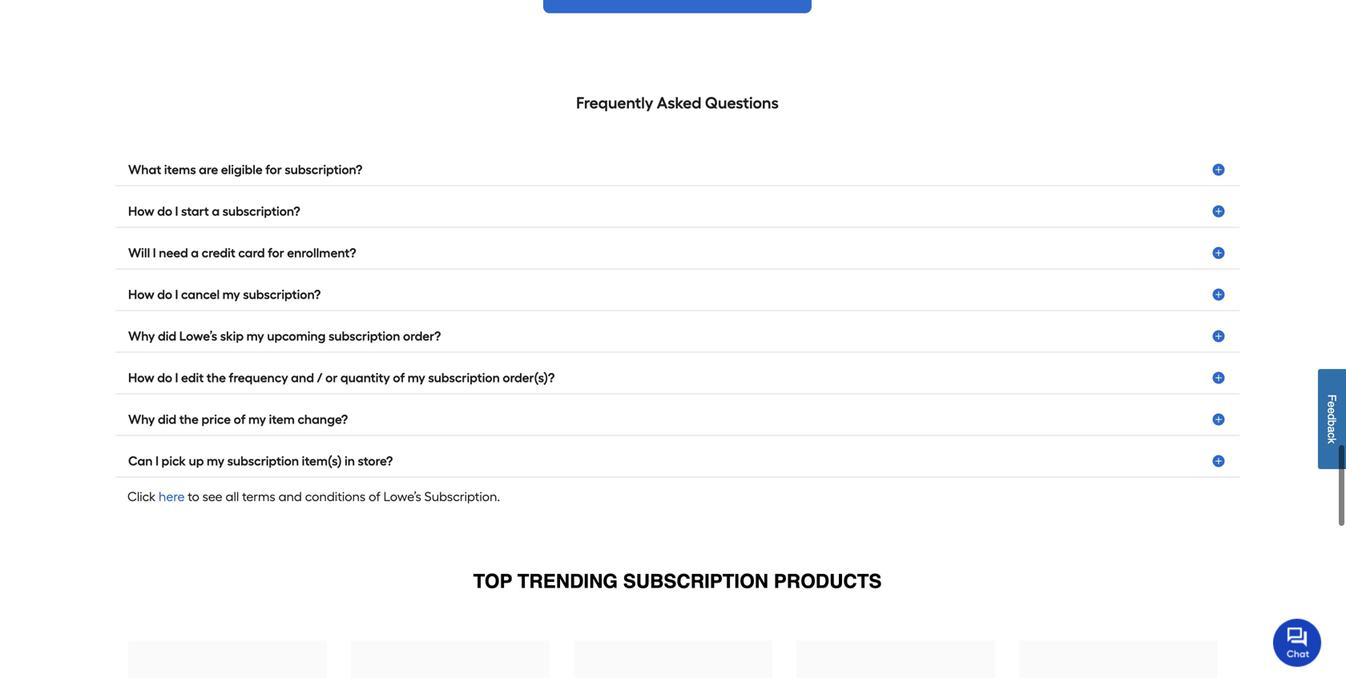 Task type: locate. For each thing, give the bounding box(es) containing it.
item(s)
[[302, 454, 342, 469]]

1 horizontal spatial a
[[212, 204, 220, 219]]

i right will
[[153, 246, 156, 261]]

eligible
[[221, 162, 263, 178]]

start
[[181, 204, 209, 219]]

1 did from the top
[[158, 329, 176, 344]]

how do i edit the frequency and / or quantity of my subscription order(s)?
[[128, 371, 555, 386]]

credit
[[202, 246, 236, 261]]

i
[[175, 204, 178, 219], [153, 246, 156, 261], [175, 287, 178, 303], [175, 371, 178, 386], [156, 454, 159, 469]]

my inside "button"
[[223, 287, 240, 303]]

how
[[128, 204, 154, 219], [128, 287, 154, 303], [128, 371, 154, 386]]

plus filled image for will i need a credit card for enrollment?
[[1211, 245, 1227, 261]]

plus filled image
[[1211, 162, 1227, 178], [1211, 204, 1227, 220], [1211, 245, 1227, 261], [1211, 287, 1227, 303], [1211, 329, 1227, 345], [1211, 370, 1227, 386], [1211, 454, 1227, 470]]

will i need a credit card for enrollment? button
[[115, 238, 1240, 270]]

5 plus filled image from the top
[[1211, 329, 1227, 345]]

plus filled image for what items are eligible for subscription?
[[1211, 162, 1227, 178]]

why inside why did lowe's skip my upcoming subscription order? button
[[128, 329, 155, 344]]

2 plus filled image from the top
[[1211, 204, 1227, 220]]

did for lowe's
[[158, 329, 176, 344]]

the
[[207, 371, 226, 386], [179, 412, 199, 428]]

do left edit
[[157, 371, 172, 386]]

1 vertical spatial and
[[279, 490, 302, 505]]

a
[[212, 204, 220, 219], [191, 246, 199, 261], [1326, 427, 1339, 433]]

f e e d b a c k
[[1326, 395, 1339, 444]]

why
[[128, 329, 155, 344], [128, 412, 155, 428]]

plus filled image inside will i need a credit card for enrollment? button
[[1211, 245, 1227, 261]]

i left start
[[175, 204, 178, 219]]

0 horizontal spatial of
[[234, 412, 246, 428]]

for inside button
[[268, 246, 284, 261]]

i inside how do i cancel my subscription? "button"
[[175, 287, 178, 303]]

i left pick on the bottom left of the page
[[156, 454, 159, 469]]

lowe's left skip
[[179, 329, 217, 344]]

and inside how do i edit the frequency and / or quantity of my subscription order(s)? button
[[291, 371, 314, 386]]

subscription?
[[285, 162, 362, 178], [223, 204, 300, 219], [243, 287, 321, 303]]

how down will
[[128, 287, 154, 303]]

upcoming
[[267, 329, 326, 344]]

trending
[[518, 571, 618, 593]]

did left skip
[[158, 329, 176, 344]]

2 horizontal spatial of
[[393, 371, 405, 386]]

0 vertical spatial a
[[212, 204, 220, 219]]

e up d
[[1326, 402, 1339, 408]]

1 vertical spatial how
[[128, 287, 154, 303]]

terms
[[242, 490, 275, 505]]

my right the 'up'
[[207, 454, 224, 469]]

and
[[291, 371, 314, 386], [279, 490, 302, 505]]

plus filled image inside how do i cancel my subscription? "button"
[[1211, 287, 1227, 303]]

0 vertical spatial lowe's
[[179, 329, 217, 344]]

did
[[158, 329, 176, 344], [158, 412, 176, 428]]

lowe's down store?
[[384, 490, 421, 505]]

1 do from the top
[[157, 204, 172, 219]]

do left cancel
[[157, 287, 172, 303]]

2 vertical spatial do
[[157, 371, 172, 386]]

1 vertical spatial lowe's
[[384, 490, 421, 505]]

plus filled image inside 'what items are eligible for subscription?' button
[[1211, 162, 1227, 178]]

0 vertical spatial why
[[128, 329, 155, 344]]

my for upcoming
[[247, 329, 264, 344]]

see
[[203, 490, 223, 505]]

why for why did the price of my item change?
[[128, 412, 155, 428]]

for
[[265, 162, 282, 178], [268, 246, 284, 261]]

i inside can i pick up my subscription item(s) in store? button
[[156, 454, 159, 469]]

here
[[159, 490, 185, 505]]

1 vertical spatial did
[[158, 412, 176, 428]]

or
[[325, 371, 338, 386]]

1 vertical spatial subscription?
[[223, 204, 300, 219]]

click here to see all terms and conditions of lowe's subscription.
[[127, 490, 500, 505]]

0 vertical spatial did
[[158, 329, 176, 344]]

2 vertical spatial subscription
[[227, 454, 299, 469]]

here link
[[156, 488, 188, 507]]

of
[[393, 371, 405, 386], [234, 412, 246, 428], [369, 490, 381, 505]]

2 vertical spatial subscription?
[[243, 287, 321, 303]]

pick
[[162, 454, 186, 469]]

and left /
[[291, 371, 314, 386]]

subscription up quantity
[[329, 329, 400, 344]]

a right need
[[191, 246, 199, 261]]

2 why from the top
[[128, 412, 155, 428]]

e up 'b' at bottom right
[[1326, 408, 1339, 414]]

top trending subscription products
[[473, 571, 882, 593]]

my
[[223, 287, 240, 303], [247, 329, 264, 344], [408, 371, 425, 386], [248, 412, 266, 428], [207, 454, 224, 469]]

2 vertical spatial how
[[128, 371, 154, 386]]

why inside why did the price of my item change? button
[[128, 412, 155, 428]]

plus filled image inside why did lowe's skip my upcoming subscription order? button
[[1211, 329, 1227, 345]]

subscription up terms
[[227, 454, 299, 469]]

and right terms
[[279, 490, 302, 505]]

my right skip
[[247, 329, 264, 344]]

top
[[473, 571, 512, 593]]

of inside why did the price of my item change? button
[[234, 412, 246, 428]]

do inside "button"
[[157, 287, 172, 303]]

i left edit
[[175, 371, 178, 386]]

0 horizontal spatial lowe's
[[179, 329, 217, 344]]

how inside button
[[128, 204, 154, 219]]

chat invite button image
[[1273, 619, 1322, 668]]

card
[[238, 246, 265, 261]]

my for subscription?
[[223, 287, 240, 303]]

price
[[202, 412, 231, 428]]

do
[[157, 204, 172, 219], [157, 287, 172, 303], [157, 371, 172, 386]]

i inside will i need a credit card for enrollment? button
[[153, 246, 156, 261]]

subscription? for how do i start a subscription?
[[223, 204, 300, 219]]

1 vertical spatial why
[[128, 412, 155, 428]]

e
[[1326, 402, 1339, 408], [1326, 408, 1339, 414]]

3 plus filled image from the top
[[1211, 245, 1227, 261]]

0 vertical spatial for
[[265, 162, 282, 178]]

1 why from the top
[[128, 329, 155, 344]]

lowe's
[[179, 329, 217, 344], [384, 490, 421, 505]]

3 how from the top
[[128, 371, 154, 386]]

questions
[[705, 93, 779, 113]]

0 vertical spatial of
[[393, 371, 405, 386]]

0 horizontal spatial the
[[179, 412, 199, 428]]

will
[[128, 246, 150, 261]]

4 plus filled image from the top
[[1211, 287, 1227, 303]]

how left edit
[[128, 371, 154, 386]]

why for why did lowe's skip my upcoming subscription order?
[[128, 329, 155, 344]]

2 horizontal spatial subscription
[[428, 371, 500, 386]]

2 vertical spatial of
[[369, 490, 381, 505]]

click
[[127, 490, 156, 505]]

0 vertical spatial subscription
[[329, 329, 400, 344]]

2 horizontal spatial a
[[1326, 427, 1339, 433]]

what items are eligible for subscription?
[[128, 162, 362, 178]]

i inside how do i edit the frequency and / or quantity of my subscription order(s)? button
[[175, 371, 178, 386]]

item
[[269, 412, 295, 428]]

change?
[[298, 412, 348, 428]]

1 how from the top
[[128, 204, 154, 219]]

plus filled image inside how do i start a subscription? button
[[1211, 204, 1227, 220]]

do left start
[[157, 204, 172, 219]]

2 did from the top
[[158, 412, 176, 428]]

for right card
[[268, 246, 284, 261]]

how inside "button"
[[128, 287, 154, 303]]

0 vertical spatial subscription?
[[285, 162, 362, 178]]

plus filled image inside can i pick up my subscription item(s) in store? button
[[1211, 454, 1227, 470]]

1 vertical spatial for
[[268, 246, 284, 261]]

for right eligible
[[265, 162, 282, 178]]

2 do from the top
[[157, 287, 172, 303]]

the left price
[[179, 412, 199, 428]]

do for cancel
[[157, 287, 172, 303]]

how up will
[[128, 204, 154, 219]]

f
[[1326, 395, 1339, 402]]

of down store?
[[369, 490, 381, 505]]

subscription
[[329, 329, 400, 344], [428, 371, 500, 386], [227, 454, 299, 469]]

skip
[[220, 329, 244, 344]]

1 plus filled image from the top
[[1211, 162, 1227, 178]]

1 vertical spatial do
[[157, 287, 172, 303]]

plus filled image inside how do i edit the frequency and / or quantity of my subscription order(s)? button
[[1211, 370, 1227, 386]]

7 plus filled image from the top
[[1211, 454, 1227, 470]]

do inside button
[[157, 204, 172, 219]]

plus filled image for why did lowe's skip my upcoming subscription order?
[[1211, 329, 1227, 345]]

how do i cancel my subscription?
[[128, 287, 321, 303]]

how do i edit the frequency and / or quantity of my subscription order(s)? button
[[115, 363, 1240, 395]]

my right cancel
[[223, 287, 240, 303]]

did up pick on the bottom left of the page
[[158, 412, 176, 428]]

subscription
[[623, 571, 769, 593]]

items
[[164, 162, 196, 178]]

1 horizontal spatial subscription
[[329, 329, 400, 344]]

do inside button
[[157, 371, 172, 386]]

do for edit
[[157, 371, 172, 386]]

i left cancel
[[175, 287, 178, 303]]

will i need a credit card for enrollment?
[[128, 246, 356, 261]]

how inside button
[[128, 371, 154, 386]]

0 vertical spatial do
[[157, 204, 172, 219]]

6 plus filled image from the top
[[1211, 370, 1227, 386]]

to
[[188, 490, 199, 505]]

frequently
[[576, 93, 653, 113]]

of right quantity
[[393, 371, 405, 386]]

1 vertical spatial of
[[234, 412, 246, 428]]

subscription? inside "button"
[[243, 287, 321, 303]]

c
[[1326, 433, 1339, 439]]

lowe's inside button
[[179, 329, 217, 344]]

0 vertical spatial and
[[291, 371, 314, 386]]

how for how do i edit the frequency and / or quantity of my subscription order(s)?
[[128, 371, 154, 386]]

asked
[[657, 93, 702, 113]]

subscription down order?
[[428, 371, 500, 386]]

and for terms
[[279, 490, 302, 505]]

i inside how do i start a subscription? button
[[175, 204, 178, 219]]

of right price
[[234, 412, 246, 428]]

1 horizontal spatial the
[[207, 371, 226, 386]]

0 vertical spatial how
[[128, 204, 154, 219]]

2 how from the top
[[128, 287, 154, 303]]

can i pick up my subscription item(s) in store? button
[[115, 446, 1240, 478]]

all
[[226, 490, 239, 505]]

2 e from the top
[[1326, 408, 1339, 414]]

a right start
[[212, 204, 220, 219]]

3 do from the top
[[157, 371, 172, 386]]

0 horizontal spatial a
[[191, 246, 199, 261]]

the right edit
[[207, 371, 226, 386]]

a up k
[[1326, 427, 1339, 433]]



Task type: vqa. For each thing, say whether or not it's contained in the screenshot.
the topmost plus filled icon
yes



Task type: describe. For each thing, give the bounding box(es) containing it.
plus filled image for can i pick up my subscription item(s) in store?
[[1211, 454, 1227, 470]]

subscription? for what items are eligible for subscription?
[[285, 162, 362, 178]]

how for how do i start a subscription?
[[128, 204, 154, 219]]

enrollment?
[[287, 246, 356, 261]]

what
[[128, 162, 161, 178]]

f e e d b a c k button
[[1318, 370, 1346, 470]]

up
[[189, 454, 204, 469]]

1 vertical spatial a
[[191, 246, 199, 261]]

order(s)?
[[503, 371, 555, 386]]

d
[[1326, 414, 1339, 421]]

/
[[317, 371, 323, 386]]

subscription? for how do i cancel my subscription?
[[243, 287, 321, 303]]

why did the price of my item change?
[[128, 412, 348, 428]]

did for the
[[158, 412, 176, 428]]

a inside button
[[212, 204, 220, 219]]

1 vertical spatial subscription
[[428, 371, 500, 386]]

plus filled image for how do i edit the frequency and / or quantity of my subscription order(s)?
[[1211, 370, 1227, 386]]

in
[[345, 454, 355, 469]]

can
[[128, 454, 153, 469]]

i for edit
[[175, 371, 178, 386]]

frequently asked questions
[[576, 93, 779, 113]]

are
[[199, 162, 218, 178]]

can i pick up my subscription item(s) in store?
[[128, 454, 393, 469]]

edit
[[181, 371, 204, 386]]

plus filled image
[[1211, 412, 1227, 428]]

for inside button
[[265, 162, 282, 178]]

i for start
[[175, 204, 178, 219]]

cancel
[[181, 287, 220, 303]]

2 vertical spatial a
[[1326, 427, 1339, 433]]

what items are eligible for subscription? button
[[115, 154, 1240, 186]]

1 e from the top
[[1326, 402, 1339, 408]]

my down order?
[[408, 371, 425, 386]]

and for frequency
[[291, 371, 314, 386]]

how do i start a subscription? button
[[115, 196, 1240, 228]]

of inside how do i edit the frequency and / or quantity of my subscription order(s)? button
[[393, 371, 405, 386]]

why did lowe's skip my upcoming subscription order? button
[[115, 321, 1240, 353]]

b
[[1326, 421, 1339, 427]]

frequency
[[229, 371, 288, 386]]

my for subscription
[[207, 454, 224, 469]]

my left the 'item'
[[248, 412, 266, 428]]

how do i start a subscription?
[[128, 204, 300, 219]]

how do i cancel my subscription? button
[[115, 279, 1240, 311]]

0 horizontal spatial subscription
[[227, 454, 299, 469]]

0 vertical spatial the
[[207, 371, 226, 386]]

why did lowe's skip my upcoming subscription order?
[[128, 329, 441, 344]]

products
[[774, 571, 882, 593]]

how for how do i cancel my subscription?
[[128, 287, 154, 303]]

why did the price of my item change? button
[[115, 404, 1240, 436]]

1 horizontal spatial lowe's
[[384, 490, 421, 505]]

need
[[159, 246, 188, 261]]

conditions
[[305, 490, 366, 505]]

store?
[[358, 454, 393, 469]]

i for cancel
[[175, 287, 178, 303]]

plus filled image for how do i start a subscription?
[[1211, 204, 1227, 220]]

quantity
[[340, 371, 390, 386]]

k
[[1326, 439, 1339, 444]]

subscription.
[[424, 490, 500, 505]]

order?
[[403, 329, 441, 344]]

1 horizontal spatial of
[[369, 490, 381, 505]]

1 vertical spatial the
[[179, 412, 199, 428]]

plus filled image for how do i cancel my subscription?
[[1211, 287, 1227, 303]]

do for start
[[157, 204, 172, 219]]



